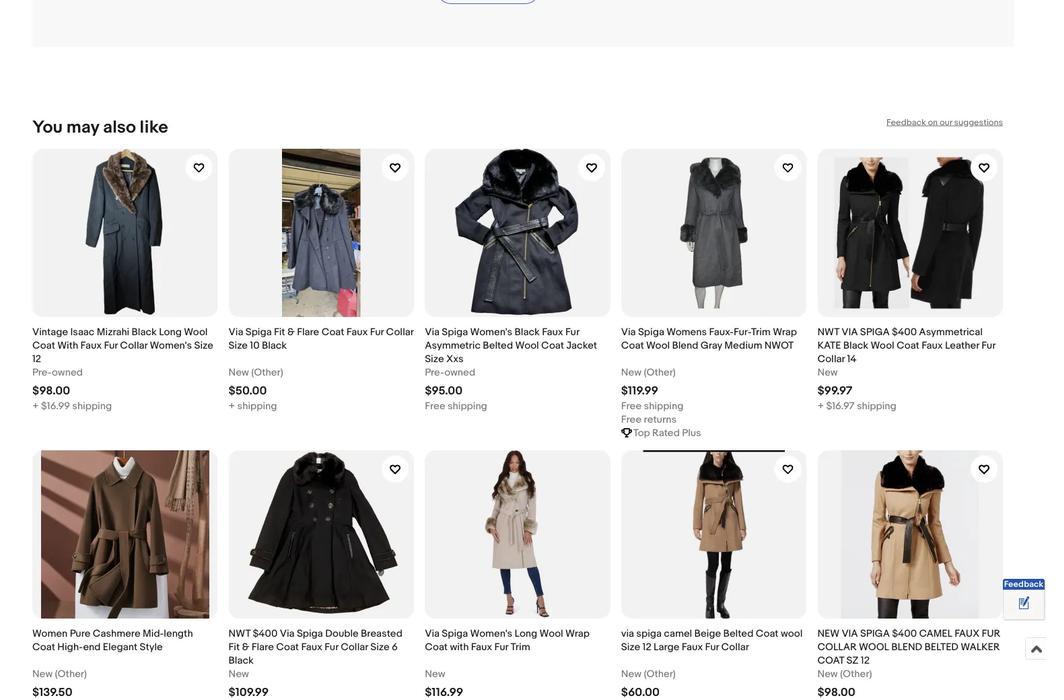 Task type: describe. For each thing, give the bounding box(es) containing it.
sz
[[847, 655, 859, 667]]

feedback on our suggestions
[[887, 117, 1004, 127]]

trim inside via spiga womens faux-fur-trim wrap coat wool blend gray medium nwot
[[751, 326, 771, 338]]

asymmetrical
[[920, 326, 983, 338]]

(other) for $139.50
[[55, 668, 87, 680]]

shipping inside new (other) $50.00 + shipping
[[238, 400, 277, 412]]

large
[[654, 641, 680, 653]]

via spiga camel beige belted coat wool size 12 large faux fur collar
[[622, 628, 803, 653]]

with
[[57, 339, 78, 351]]

via spiga womens faux-fur-trim wrap coat wool blend gray medium nwot
[[622, 326, 797, 351]]

size inside vintage isaac mizrahi black long wool coat with faux fur collar women's size 12 pre-owned $98.00 + $16.99 shipping
[[194, 339, 213, 351]]

our
[[940, 117, 953, 127]]

flare inside nwt $400 via spiga double breasted fit & flare coat faux fur collar size 6 black new $109.99
[[252, 641, 274, 653]]

fur inside nwt $400 via spiga double breasted fit & flare coat faux fur collar size 6 black new $109.99
[[325, 641, 339, 653]]

like
[[140, 117, 168, 138]]

new inside new via spiga $400 camel faux fur collar wool blend belted walker coat sz 12 new (other) $98.00
[[818, 668, 838, 680]]

free shipping text field for $95.00
[[425, 399, 488, 413]]

you
[[32, 117, 63, 138]]

feedback for feedback
[[1005, 580, 1044, 590]]

vintage
[[32, 326, 68, 338]]

top rated plus
[[634, 427, 702, 439]]

$109.99 text field
[[229, 686, 269, 700]]

new (other) text field for $98.00
[[818, 667, 873, 681]]

new (other) $119.99 free shipping free returns
[[622, 366, 684, 426]]

asymmetric
[[425, 339, 481, 351]]

blend
[[673, 339, 699, 351]]

plus
[[682, 427, 702, 439]]

faux inside via spiga women's black faux fur asymmetric belted wool coat jacket size xxs pre-owned $95.00 free shipping
[[542, 326, 564, 338]]

Free returns text field
[[622, 413, 677, 426]]

wool inside via spiga womens faux-fur-trim wrap coat wool blend gray medium nwot
[[647, 339, 670, 351]]

belted
[[925, 641, 959, 653]]

beige
[[695, 628, 721, 640]]

may
[[66, 117, 99, 138]]

& inside via spiga fit & flare coat faux fur collar size 10 black
[[288, 326, 295, 338]]

double
[[325, 628, 359, 640]]

coat inside nwt via spiga $400 asymmetrical kate black wool coat faux leather fur collar 14 new $99.97 + $16.97 shipping
[[897, 339, 920, 351]]

jacket
[[567, 339, 597, 351]]

coat inside via spiga fit & flare coat faux fur collar size 10 black
[[322, 326, 345, 338]]

$99.97 text field
[[818, 384, 853, 398]]

wool inside vintage isaac mizrahi black long wool coat with faux fur collar women's size 12 pre-owned $98.00 + $16.99 shipping
[[184, 326, 208, 338]]

with
[[450, 641, 469, 653]]

pre-owned text field for $95.00
[[425, 366, 476, 379]]

$60.00
[[622, 686, 660, 700]]

+ shipping text field
[[229, 399, 277, 413]]

end
[[83, 641, 101, 653]]

faux inside via spiga fit & flare coat faux fur collar size 10 black
[[347, 326, 368, 338]]

size inside via spiga women's black faux fur asymmetric belted wool coat jacket size xxs pre-owned $95.00 free shipping
[[425, 353, 444, 365]]

$98.00 text field
[[32, 384, 70, 398]]

new inside the new (other) $139.50
[[32, 668, 53, 680]]

faux inside nwt $400 via spiga double breasted fit & flare coat faux fur collar size 6 black new $109.99
[[301, 641, 323, 653]]

spiga inside nwt $400 via spiga double breasted fit & flare coat faux fur collar size 6 black new $109.99
[[297, 628, 323, 640]]

coat inside via spiga women's long wool wrap coat with faux fur trim
[[425, 641, 448, 653]]

you may also like
[[32, 117, 168, 138]]

black inside nwt via spiga $400 asymmetrical kate black wool coat faux leather fur collar 14 new $99.97 + $16.97 shipping
[[844, 339, 869, 351]]

black inside nwt $400 via spiga double breasted fit & flare coat faux fur collar size 6 black new $109.99
[[229, 655, 254, 667]]

via for new
[[842, 628, 858, 640]]

trim inside via spiga women's long wool wrap coat with faux fur trim
[[511, 641, 531, 653]]

faux inside via spiga women's long wool wrap coat with faux fur trim
[[471, 641, 493, 653]]

new text field for $116.99
[[425, 667, 446, 681]]

(other) for $60.00
[[644, 668, 676, 680]]

belted inside via spiga women's black faux fur asymmetric belted wool coat jacket size xxs pre-owned $95.00 free shipping
[[483, 339, 513, 351]]

collar inside vintage isaac mizrahi black long wool coat with faux fur collar women's size 12 pre-owned $98.00 + $16.99 shipping
[[120, 339, 148, 351]]

fit inside nwt $400 via spiga double breasted fit & flare coat faux fur collar size 6 black new $109.99
[[229, 641, 240, 653]]

$139.50 text field
[[32, 686, 72, 700]]

size inside via spiga camel beige belted coat wool size 12 large faux fur collar
[[622, 641, 641, 653]]

new inside nwt $400 via spiga double breasted fit & flare coat faux fur collar size 6 black new $109.99
[[229, 668, 249, 680]]

via for $116.99
[[425, 628, 440, 640]]

nwt for $99.97
[[818, 326, 840, 338]]

spiga for $50.00
[[246, 326, 272, 338]]

$98.00 inside new via spiga $400 camel faux fur collar wool blend belted walker coat sz 12 new (other) $98.00
[[818, 686, 856, 700]]

nwt via spiga $400 asymmetrical kate black wool coat faux leather fur collar 14 new $99.97 + $16.97 shipping
[[818, 326, 996, 412]]

spiga for new
[[861, 628, 890, 640]]

black inside via spiga women's black faux fur asymmetric belted wool coat jacket size xxs pre-owned $95.00 free shipping
[[515, 326, 540, 338]]

fur inside via spiga fit & flare coat faux fur collar size 10 black
[[370, 326, 384, 338]]

women's for via spiga women's black faux fur asymmetric belted wool coat jacket size xxs pre-owned $95.00 free shipping
[[471, 326, 513, 338]]

new $116.99
[[425, 668, 464, 700]]

new (other) text field for $139.50
[[32, 667, 87, 681]]

length
[[164, 628, 193, 640]]

new (other) text field for $50.00
[[229, 366, 283, 379]]

size inside nwt $400 via spiga double breasted fit & flare coat faux fur collar size 6 black new $109.99
[[371, 641, 390, 653]]

coat inside via spiga women's black faux fur asymmetric belted wool coat jacket size xxs pre-owned $95.00 free shipping
[[542, 339, 564, 351]]

12 inside new via spiga $400 camel faux fur collar wool blend belted walker coat sz 12 new (other) $98.00
[[861, 655, 870, 667]]

coat inside vintage isaac mizrahi black long wool coat with faux fur collar women's size 12 pre-owned $98.00 + $16.99 shipping
[[32, 339, 55, 351]]

new (other) $50.00 + shipping
[[229, 366, 283, 412]]

via spiga women's black faux fur asymmetric belted wool coat jacket size xxs pre-owned $95.00 free shipping
[[425, 326, 597, 412]]

via inside nwt $400 via spiga double breasted fit & flare coat faux fur collar size 6 black new $109.99
[[280, 628, 295, 640]]

new inside new (other) $60.00
[[622, 668, 642, 680]]

cashmere
[[93, 628, 141, 640]]

14
[[848, 353, 857, 365]]

women's for via spiga women's long wool wrap coat with faux fur trim
[[471, 628, 513, 640]]

$16.97
[[827, 400, 855, 412]]

new inside new (other) $50.00 + shipping
[[229, 366, 249, 378]]

free down $119.99
[[622, 400, 642, 412]]

blend
[[892, 641, 923, 653]]

wrap inside via spiga women's long wool wrap coat with faux fur trim
[[566, 628, 590, 640]]

womens
[[667, 326, 707, 338]]

(other) for $50.00
[[251, 366, 283, 378]]

mid-
[[143, 628, 164, 640]]

feedback on our suggestions link
[[887, 117, 1004, 127]]

new (other) $139.50
[[32, 668, 87, 700]]

$50.00 text field
[[229, 384, 267, 398]]

faux inside via spiga camel beige belted coat wool size 12 large faux fur collar
[[682, 641, 703, 653]]

$116.99 text field
[[425, 686, 464, 700]]

wrap inside via spiga womens faux-fur-trim wrap coat wool blend gray medium nwot
[[773, 326, 797, 338]]

$95.00
[[425, 384, 463, 398]]

12 inside via spiga camel beige belted coat wool size 12 large faux fur collar
[[643, 641, 652, 653]]

$400 for new
[[893, 628, 917, 640]]

free shipping text field for $119.99
[[622, 399, 684, 413]]

high-
[[57, 641, 83, 653]]

belted inside via spiga camel beige belted coat wool size 12 large faux fur collar
[[724, 628, 754, 640]]

style
[[140, 641, 163, 653]]

free up top
[[622, 413, 642, 426]]

camel
[[920, 628, 953, 640]]

collar for nwt via spiga $400 asymmetrical kate black wool coat faux leather fur collar 14 new $99.97 + $16.97 shipping
[[818, 353, 845, 365]]

coat inside women pure cashmere mid-length coat high-end elegant style
[[32, 641, 55, 653]]

faux
[[955, 628, 980, 640]]

coat inside nwt $400 via spiga double breasted fit & flare coat faux fur collar size 6 black new $109.99
[[276, 641, 299, 653]]

new (other) text field for $119.99
[[622, 366, 676, 379]]

spiga inside via spiga women's black faux fur asymmetric belted wool coat jacket size xxs pre-owned $95.00 free shipping
[[442, 326, 468, 338]]

fur inside via spiga women's long wool wrap coat with faux fur trim
[[495, 641, 509, 653]]

coat inside via spiga camel beige belted coat wool size 12 large faux fur collar
[[756, 628, 779, 640]]

coat
[[818, 655, 845, 667]]

nwt for black
[[229, 628, 251, 640]]

$109.99
[[229, 686, 269, 700]]

(other) for $119.99
[[644, 366, 676, 378]]

fur-
[[734, 326, 751, 338]]

nwot
[[765, 339, 794, 351]]

also
[[103, 117, 136, 138]]

10
[[250, 339, 260, 351]]

wool inside via spiga women's long wool wrap coat with faux fur trim
[[540, 628, 564, 640]]

new (other) $60.00
[[622, 668, 676, 700]]

women pure cashmere mid-length coat high-end elegant style
[[32, 628, 193, 653]]

fur inside nwt via spiga $400 asymmetrical kate black wool coat faux leather fur collar 14 new $99.97 + $16.97 shipping
[[982, 339, 996, 351]]



Task type: locate. For each thing, give the bounding box(es) containing it.
via spiga women's long wool wrap coat with faux fur trim
[[425, 628, 590, 653]]

spiga
[[246, 326, 272, 338], [442, 326, 468, 338], [638, 326, 665, 338], [297, 628, 323, 640], [442, 628, 468, 640]]

leather
[[946, 339, 980, 351]]

1 vertical spatial &
[[242, 641, 249, 653]]

spiga
[[861, 326, 890, 338], [861, 628, 890, 640]]

$400 up blend at the bottom of page
[[893, 628, 917, 640]]

wool inside nwt via spiga $400 asymmetrical kate black wool coat faux leather fur collar 14 new $99.97 + $16.97 shipping
[[871, 339, 895, 351]]

+ inside vintage isaac mizrahi black long wool coat with faux fur collar women's size 12 pre-owned $98.00 + $16.99 shipping
[[32, 400, 39, 412]]

0 horizontal spatial owned
[[52, 366, 83, 378]]

collar
[[386, 326, 414, 338], [120, 339, 148, 351], [818, 353, 845, 365], [341, 641, 368, 653], [722, 641, 750, 653]]

new via spiga $400 camel faux fur collar wool blend belted walker coat sz 12 new (other) $98.00
[[818, 628, 1001, 700]]

elegant
[[103, 641, 138, 653]]

(other) down sz
[[841, 668, 873, 680]]

spiga inside via spiga womens faux-fur-trim wrap coat wool blend gray medium nwot
[[638, 326, 665, 338]]

owned
[[52, 366, 83, 378], [445, 366, 476, 378]]

shipping inside vintage isaac mizrahi black long wool coat with faux fur collar women's size 12 pre-owned $98.00 + $16.99 shipping
[[72, 400, 112, 412]]

women's inside via spiga women's long wool wrap coat with faux fur trim
[[471, 628, 513, 640]]

via inside via spiga fit & flare coat faux fur collar size 10 black
[[229, 326, 243, 338]]

flare
[[297, 326, 319, 338], [252, 641, 274, 653]]

spiga up asymmetric
[[442, 326, 468, 338]]

new up $116.99 text field
[[425, 668, 446, 680]]

pre-owned text field up $98.00 text box
[[32, 366, 83, 379]]

fit
[[274, 326, 285, 338], [229, 641, 240, 653]]

new inside new (other) $119.99 free shipping free returns
[[622, 366, 642, 378]]

faux inside nwt via spiga $400 asymmetrical kate black wool coat faux leather fur collar 14 new $99.97 + $16.97 shipping
[[922, 339, 943, 351]]

wrap
[[773, 326, 797, 338], [566, 628, 590, 640]]

isaac
[[70, 326, 95, 338]]

0 horizontal spatial feedback
[[887, 117, 927, 127]]

owned inside via spiga women's black faux fur asymmetric belted wool coat jacket size xxs pre-owned $95.00 free shipping
[[445, 366, 476, 378]]

spiga inside via spiga women's long wool wrap coat with faux fur trim
[[442, 628, 468, 640]]

$50.00
[[229, 384, 267, 398]]

collar inside nwt via spiga $400 asymmetrical kate black wool coat faux leather fur collar 14 new $99.97 + $16.97 shipping
[[818, 353, 845, 365]]

shipping right $16.97
[[857, 400, 897, 412]]

0 horizontal spatial $98.00
[[32, 384, 70, 398]]

faux
[[347, 326, 368, 338], [542, 326, 564, 338], [81, 339, 102, 351], [922, 339, 943, 351], [301, 641, 323, 653], [471, 641, 493, 653], [682, 641, 703, 653]]

5 shipping from the left
[[857, 400, 897, 412]]

coat
[[322, 326, 345, 338], [32, 339, 55, 351], [542, 339, 564, 351], [622, 339, 644, 351], [897, 339, 920, 351], [756, 628, 779, 640], [32, 641, 55, 653], [276, 641, 299, 653], [425, 641, 448, 653]]

via right "breasted"
[[425, 628, 440, 640]]

0 horizontal spatial wrap
[[566, 628, 590, 640]]

pre-
[[32, 366, 52, 378], [425, 366, 445, 378]]

1 horizontal spatial flare
[[297, 326, 319, 338]]

New text field
[[229, 667, 249, 681], [425, 667, 446, 681]]

new up $50.00 text field
[[229, 366, 249, 378]]

$98.00 inside vintage isaac mizrahi black long wool coat with faux fur collar women's size 12 pre-owned $98.00 + $16.99 shipping
[[32, 384, 70, 398]]

$139.50
[[32, 686, 72, 700]]

1 horizontal spatial free shipping text field
[[622, 399, 684, 413]]

0 vertical spatial long
[[159, 326, 182, 338]]

0 vertical spatial fit
[[274, 326, 285, 338]]

1 horizontal spatial +
[[229, 400, 235, 412]]

shipping up the "returns"
[[644, 400, 684, 412]]

nwt inside nwt via spiga $400 asymmetrical kate black wool coat faux leather fur collar 14 new $99.97 + $16.97 shipping
[[818, 326, 840, 338]]

0 vertical spatial 12
[[32, 353, 41, 365]]

0 vertical spatial nwt
[[818, 326, 840, 338]]

via inside via spiga women's long wool wrap coat with faux fur trim
[[425, 628, 440, 640]]

0 horizontal spatial free shipping text field
[[425, 399, 488, 413]]

$98.00 up the $16.99
[[32, 384, 70, 398]]

via up "collar"
[[842, 628, 858, 640]]

0 horizontal spatial belted
[[483, 339, 513, 351]]

fit up $109.99 "text field" on the bottom of page
[[229, 641, 240, 653]]

shipping down $50.00 at the bottom of page
[[238, 400, 277, 412]]

0 vertical spatial women's
[[471, 326, 513, 338]]

medium
[[725, 339, 763, 351]]

New text field
[[818, 366, 838, 379]]

spiga inside new via spiga $400 camel faux fur collar wool blend belted walker coat sz 12 new (other) $98.00
[[861, 628, 890, 640]]

+ $16.99 shipping text field
[[32, 399, 112, 413]]

1 horizontal spatial &
[[288, 326, 295, 338]]

2 pre- from the left
[[425, 366, 445, 378]]

nwt $400 via spiga double breasted fit & flare coat faux fur collar size 6 black new $109.99
[[229, 628, 403, 700]]

free down $95.00 text box
[[425, 400, 446, 412]]

1 vertical spatial fit
[[229, 641, 240, 653]]

nwt up $109.99
[[229, 628, 251, 640]]

Pre-owned text field
[[32, 366, 83, 379], [425, 366, 476, 379]]

new (other) text field up $139.50 text field at the bottom left
[[32, 667, 87, 681]]

top
[[634, 427, 650, 439]]

collar
[[818, 641, 857, 653]]

1 horizontal spatial feedback
[[1005, 580, 1044, 590]]

new down coat
[[818, 668, 838, 680]]

0 horizontal spatial fit
[[229, 641, 240, 653]]

2 horizontal spatial +
[[818, 400, 824, 412]]

spiga up with
[[442, 628, 468, 640]]

New (Other) text field
[[622, 366, 676, 379], [32, 667, 87, 681], [622, 667, 676, 681]]

black inside vintage isaac mizrahi black long wool coat with faux fur collar women's size 12 pre-owned $98.00 + $16.99 shipping
[[132, 326, 157, 338]]

spiga up 10
[[246, 326, 272, 338]]

pre- up $98.00 text box
[[32, 366, 52, 378]]

shipping inside nwt via spiga $400 asymmetrical kate black wool coat faux leather fur collar 14 new $99.97 + $16.97 shipping
[[857, 400, 897, 412]]

0 horizontal spatial long
[[159, 326, 182, 338]]

spiga left double
[[297, 628, 323, 640]]

1 horizontal spatial fit
[[274, 326, 285, 338]]

1 vertical spatial $98.00
[[818, 686, 856, 700]]

$400 inside nwt via spiga $400 asymmetrical kate black wool coat faux leather fur collar 14 new $99.97 + $16.97 shipping
[[893, 326, 917, 338]]

shipping inside new (other) $119.99 free shipping free returns
[[644, 400, 684, 412]]

0 horizontal spatial nwt
[[229, 628, 251, 640]]

0 vertical spatial new (other) text field
[[229, 366, 283, 379]]

1 vertical spatial via
[[842, 628, 858, 640]]

$119.99
[[622, 384, 659, 398]]

12 down "vintage"
[[32, 353, 41, 365]]

0 horizontal spatial pre-owned text field
[[32, 366, 83, 379]]

new (other) text field up $60.00 text field
[[622, 667, 676, 681]]

wool
[[781, 628, 803, 640]]

trim
[[751, 326, 771, 338], [511, 641, 531, 653]]

shipping inside via spiga women's black faux fur asymmetric belted wool coat jacket size xxs pre-owned $95.00 free shipping
[[448, 400, 488, 412]]

$119.99 text field
[[622, 384, 659, 398]]

0 vertical spatial belted
[[483, 339, 513, 351]]

2 + from the left
[[229, 400, 235, 412]]

pre- up $95.00 text box
[[425, 366, 445, 378]]

via
[[229, 326, 243, 338], [425, 326, 440, 338], [622, 326, 636, 338], [280, 628, 295, 640], [425, 628, 440, 640]]

1 horizontal spatial 12
[[643, 641, 652, 653]]

new up $119.99
[[622, 366, 642, 378]]

list containing $98.00
[[32, 138, 1014, 700]]

(other) up $60.00 text field
[[644, 668, 676, 680]]

1 free shipping text field from the left
[[425, 399, 488, 413]]

$400 for $99.97
[[893, 326, 917, 338]]

new text field up $109.99 "text field" on the bottom of page
[[229, 667, 249, 681]]

via inside new via spiga $400 camel faux fur collar wool blend belted walker coat sz 12 new (other) $98.00
[[842, 628, 858, 640]]

new text field up $116.99 text field
[[425, 667, 446, 681]]

(other)
[[251, 366, 283, 378], [644, 366, 676, 378], [55, 668, 87, 680], [644, 668, 676, 680], [841, 668, 873, 680]]

belted right beige
[[724, 628, 754, 640]]

2 new text field from the left
[[425, 667, 446, 681]]

spiga inside via spiga fit & flare coat faux fur collar size 10 black
[[246, 326, 272, 338]]

0 horizontal spatial new (other) text field
[[229, 366, 283, 379]]

free shipping text field up the "returns"
[[622, 399, 684, 413]]

via
[[842, 326, 858, 338], [842, 628, 858, 640]]

pre- inside vintage isaac mizrahi black long wool coat with faux fur collar women's size 12 pre-owned $98.00 + $16.99 shipping
[[32, 366, 52, 378]]

breasted
[[361, 628, 403, 640]]

1 horizontal spatial nwt
[[818, 326, 840, 338]]

1 vertical spatial new (other) text field
[[818, 667, 873, 681]]

1 new text field from the left
[[229, 667, 249, 681]]

1 horizontal spatial new text field
[[425, 667, 446, 681]]

0 vertical spatial via
[[842, 326, 858, 338]]

0 vertical spatial trim
[[751, 326, 771, 338]]

spiga inside nwt via spiga $400 asymmetrical kate black wool coat faux leather fur collar 14 new $99.97 + $16.97 shipping
[[861, 326, 890, 338]]

fur inside via spiga camel beige belted coat wool size 12 large faux fur collar
[[706, 641, 719, 653]]

&
[[288, 326, 295, 338], [242, 641, 249, 653]]

$16.99
[[41, 400, 70, 412]]

women's inside vintage isaac mizrahi black long wool coat with faux fur collar women's size 12 pre-owned $98.00 + $16.99 shipping
[[150, 339, 192, 351]]

pre-owned text field down xxs
[[425, 366, 476, 379]]

owned down xxs
[[445, 366, 476, 378]]

size inside via spiga fit & flare coat faux fur collar size 10 black
[[229, 339, 248, 351]]

spiga
[[637, 628, 662, 640]]

& inside nwt $400 via spiga double breasted fit & flare coat faux fur collar size 6 black new $109.99
[[242, 641, 249, 653]]

$98.00
[[32, 384, 70, 398], [818, 686, 856, 700]]

long
[[159, 326, 182, 338], [515, 628, 538, 640]]

new (other) text field for $60.00
[[622, 667, 676, 681]]

0 vertical spatial $98.00
[[32, 384, 70, 398]]

1 horizontal spatial pre-
[[425, 366, 445, 378]]

$116.99
[[425, 686, 464, 700]]

owned inside vintage isaac mizrahi black long wool coat with faux fur collar women's size 12 pre-owned $98.00 + $16.99 shipping
[[52, 366, 83, 378]]

belted
[[483, 339, 513, 351], [724, 628, 754, 640]]

12 right sz
[[861, 655, 870, 667]]

new up $109.99 "text field" on the bottom of page
[[229, 668, 249, 680]]

women
[[32, 628, 68, 640]]

Top Rated Plus text field
[[634, 426, 702, 440]]

vintage isaac mizrahi black long wool coat with faux fur collar women's size 12 pre-owned $98.00 + $16.99 shipping
[[32, 326, 213, 412]]

1 vertical spatial 12
[[643, 641, 652, 653]]

via left "womens" in the top of the page
[[622, 326, 636, 338]]

1 + from the left
[[32, 400, 39, 412]]

via for $119.99
[[622, 326, 636, 338]]

mizrahi
[[97, 326, 129, 338]]

12 inside vintage isaac mizrahi black long wool coat with faux fur collar women's size 12 pre-owned $98.00 + $16.99 shipping
[[32, 353, 41, 365]]

new (other) text field up $119.99 text field at the right bottom
[[622, 366, 676, 379]]

faux-
[[710, 326, 734, 338]]

shipping
[[72, 400, 112, 412], [238, 400, 277, 412], [448, 400, 488, 412], [644, 400, 684, 412], [857, 400, 897, 412]]

+ left the $16.99
[[32, 400, 39, 412]]

+ left $16.97
[[818, 400, 824, 412]]

collar inside via spiga fit & flare coat faux fur collar size 10 black
[[386, 326, 414, 338]]

$400 left asymmetrical
[[893, 326, 917, 338]]

2 vertical spatial 12
[[861, 655, 870, 667]]

+ inside nwt via spiga $400 asymmetrical kate black wool coat faux leather fur collar 14 new $99.97 + $16.97 shipping
[[818, 400, 824, 412]]

3 + from the left
[[818, 400, 824, 412]]

via up $50.00 at the bottom of page
[[229, 326, 243, 338]]

via
[[622, 628, 634, 640]]

0 horizontal spatial &
[[242, 641, 249, 653]]

(other) inside new (other) $60.00
[[644, 668, 676, 680]]

(other) inside new via spiga $400 camel faux fur collar wool blend belted walker coat sz 12 new (other) $98.00
[[841, 668, 873, 680]]

$98.00 text field
[[818, 686, 856, 700]]

0 horizontal spatial +
[[32, 400, 39, 412]]

0 horizontal spatial trim
[[511, 641, 531, 653]]

0 vertical spatial feedback
[[887, 117, 927, 127]]

0 horizontal spatial new text field
[[229, 667, 249, 681]]

1 vertical spatial feedback
[[1005, 580, 1044, 590]]

on
[[928, 117, 938, 127]]

via inside via spiga womens faux-fur-trim wrap coat wool blend gray medium nwot
[[622, 326, 636, 338]]

+ down $50.00 at the bottom of page
[[229, 400, 235, 412]]

$60.00 text field
[[622, 686, 660, 700]]

$99.97
[[818, 384, 853, 398]]

spiga left "womens" in the top of the page
[[638, 326, 665, 338]]

camel
[[664, 628, 693, 640]]

1 owned from the left
[[52, 366, 83, 378]]

+
[[32, 400, 39, 412], [229, 400, 235, 412], [818, 400, 824, 412]]

+ $16.97 shipping text field
[[818, 399, 897, 413]]

flare inside via spiga fit & flare coat faux fur collar size 10 black
[[297, 326, 319, 338]]

coat inside via spiga womens faux-fur-trim wrap coat wool blend gray medium nwot
[[622, 339, 644, 351]]

fit up new (other) $50.00 + shipping
[[274, 326, 285, 338]]

1 via from the top
[[842, 326, 858, 338]]

via for $99.97
[[842, 326, 858, 338]]

$95.00 text field
[[425, 384, 463, 398]]

1 horizontal spatial long
[[515, 628, 538, 640]]

2 shipping from the left
[[238, 400, 277, 412]]

New (Other) text field
[[229, 366, 283, 379], [818, 667, 873, 681]]

2 via from the top
[[842, 628, 858, 640]]

new up $99.97 on the right of the page
[[818, 366, 838, 378]]

collar inside nwt $400 via spiga double breasted fit & flare coat faux fur collar size 6 black new $109.99
[[341, 641, 368, 653]]

(other) up $119.99
[[644, 366, 676, 378]]

$400 inside nwt $400 via spiga double breasted fit & flare coat faux fur collar size 6 black new $109.99
[[253, 628, 278, 640]]

(other) up $139.50 text field at the bottom left
[[55, 668, 87, 680]]

new
[[818, 628, 840, 640]]

list
[[32, 138, 1014, 700]]

1 horizontal spatial owned
[[445, 366, 476, 378]]

black
[[132, 326, 157, 338], [515, 326, 540, 338], [262, 339, 287, 351], [844, 339, 869, 351], [229, 655, 254, 667]]

1 vertical spatial wrap
[[566, 628, 590, 640]]

1 shipping from the left
[[72, 400, 112, 412]]

trim up medium
[[751, 326, 771, 338]]

(other) inside new (other) $50.00 + shipping
[[251, 366, 283, 378]]

new (other) text field up $50.00 at the bottom of page
[[229, 366, 283, 379]]

walker
[[961, 641, 1001, 653]]

belted right asymmetric
[[483, 339, 513, 351]]

new inside nwt via spiga $400 asymmetrical kate black wool coat faux leather fur collar 14 new $99.97 + $16.97 shipping
[[818, 366, 838, 378]]

2 owned from the left
[[445, 366, 476, 378]]

(other) inside the new (other) $139.50
[[55, 668, 87, 680]]

spiga for $119.99
[[638, 326, 665, 338]]

wrap up nwot
[[773, 326, 797, 338]]

3 shipping from the left
[[448, 400, 488, 412]]

via inside via spiga women's black faux fur asymmetric belted wool coat jacket size xxs pre-owned $95.00 free shipping
[[425, 326, 440, 338]]

fit inside via spiga fit & flare coat faux fur collar size 10 black
[[274, 326, 285, 338]]

1 vertical spatial spiga
[[861, 628, 890, 640]]

kate
[[818, 339, 842, 351]]

0 vertical spatial flare
[[297, 326, 319, 338]]

1 vertical spatial flare
[[252, 641, 274, 653]]

via up 14
[[842, 326, 858, 338]]

fur inside vintage isaac mizrahi black long wool coat with faux fur collar women's size 12 pre-owned $98.00 + $16.99 shipping
[[104, 339, 118, 351]]

1 horizontal spatial new (other) text field
[[818, 667, 873, 681]]

0 horizontal spatial 12
[[32, 353, 41, 365]]

0 vertical spatial wrap
[[773, 326, 797, 338]]

collar for nwt $400 via spiga double breasted fit & flare coat faux fur collar size 6 black new $109.99
[[341, 641, 368, 653]]

+ inside new (other) $50.00 + shipping
[[229, 400, 235, 412]]

2 spiga from the top
[[861, 628, 890, 640]]

shipping right the $16.99
[[72, 400, 112, 412]]

new up $60.00 text field
[[622, 668, 642, 680]]

gray
[[701, 339, 723, 351]]

Free shipping text field
[[425, 399, 488, 413], [622, 399, 684, 413]]

feedback for feedback on our suggestions
[[887, 117, 927, 127]]

size
[[194, 339, 213, 351], [229, 339, 248, 351], [425, 353, 444, 365], [371, 641, 390, 653], [622, 641, 641, 653]]

suggestions
[[955, 117, 1004, 127]]

$98.00 down coat
[[818, 686, 856, 700]]

owned up $98.00 text box
[[52, 366, 83, 378]]

xxs
[[447, 353, 464, 365]]

spiga for $116.99
[[442, 628, 468, 640]]

new text field for $109.99
[[229, 667, 249, 681]]

long inside vintage isaac mizrahi black long wool coat with faux fur collar women's size 12 pre-owned $98.00 + $16.99 shipping
[[159, 326, 182, 338]]

nwt up kate
[[818, 326, 840, 338]]

collar for via spiga camel beige belted coat wool size 12 large faux fur collar
[[722, 641, 750, 653]]

$400
[[893, 326, 917, 338], [253, 628, 278, 640], [893, 628, 917, 640]]

pre- inside via spiga women's black faux fur asymmetric belted wool coat jacket size xxs pre-owned $95.00 free shipping
[[425, 366, 445, 378]]

1 horizontal spatial trim
[[751, 326, 771, 338]]

2 free shipping text field from the left
[[622, 399, 684, 413]]

pre-owned text field for owned
[[32, 366, 83, 379]]

1 vertical spatial women's
[[150, 339, 192, 351]]

1 spiga from the top
[[861, 326, 890, 338]]

(other) up $50.00 at the bottom of page
[[251, 366, 283, 378]]

long inside via spiga women's long wool wrap coat with faux fur trim
[[515, 628, 538, 640]]

6
[[392, 641, 398, 653]]

fur
[[370, 326, 384, 338], [566, 326, 580, 338], [104, 339, 118, 351], [982, 339, 996, 351], [325, 641, 339, 653], [495, 641, 509, 653], [706, 641, 719, 653]]

1 pre- from the left
[[32, 366, 52, 378]]

(other) inside new (other) $119.99 free shipping free returns
[[644, 366, 676, 378]]

via spiga fit & flare coat faux fur collar size 10 black
[[229, 326, 414, 351]]

1 vertical spatial long
[[515, 628, 538, 640]]

nwt
[[818, 326, 840, 338], [229, 628, 251, 640]]

new inside new $116.99
[[425, 668, 446, 680]]

fur inside via spiga women's black faux fur asymmetric belted wool coat jacket size xxs pre-owned $95.00 free shipping
[[566, 326, 580, 338]]

0 horizontal spatial flare
[[252, 641, 274, 653]]

rated
[[653, 427, 680, 439]]

2 vertical spatial women's
[[471, 628, 513, 640]]

wrap left via
[[566, 628, 590, 640]]

1 pre-owned text field from the left
[[32, 366, 83, 379]]

collar inside via spiga camel beige belted coat wool size 12 large faux fur collar
[[722, 641, 750, 653]]

1 vertical spatial belted
[[724, 628, 754, 640]]

$400 up $109.99 "text field" on the bottom of page
[[253, 628, 278, 640]]

free shipping text field down $95.00 text box
[[425, 399, 488, 413]]

0 horizontal spatial pre-
[[32, 366, 52, 378]]

women's inside via spiga women's black faux fur asymmetric belted wool coat jacket size xxs pre-owned $95.00 free shipping
[[471, 326, 513, 338]]

free inside via spiga women's black faux fur asymmetric belted wool coat jacket size xxs pre-owned $95.00 free shipping
[[425, 400, 446, 412]]

2 horizontal spatial 12
[[861, 655, 870, 667]]

via up asymmetric
[[425, 326, 440, 338]]

1 horizontal spatial wrap
[[773, 326, 797, 338]]

1 horizontal spatial $98.00
[[818, 686, 856, 700]]

shipping down $95.00 text box
[[448, 400, 488, 412]]

1 vertical spatial nwt
[[229, 628, 251, 640]]

pure
[[70, 628, 91, 640]]

wool
[[859, 641, 890, 653]]

spiga for $99.97
[[861, 326, 890, 338]]

new up $139.50 text field at the bottom left
[[32, 668, 53, 680]]

black inside via spiga fit & flare coat faux fur collar size 10 black
[[262, 339, 287, 351]]

trim right with
[[511, 641, 531, 653]]

0 vertical spatial spiga
[[861, 326, 890, 338]]

new (other) text field down sz
[[818, 667, 873, 681]]

via for $50.00
[[229, 326, 243, 338]]

nwt inside nwt $400 via spiga double breasted fit & flare coat faux fur collar size 6 black new $109.99
[[229, 628, 251, 640]]

1 horizontal spatial belted
[[724, 628, 754, 640]]

new
[[229, 366, 249, 378], [622, 366, 642, 378], [818, 366, 838, 378], [32, 668, 53, 680], [229, 668, 249, 680], [425, 668, 446, 680], [622, 668, 642, 680], [818, 668, 838, 680]]

wool inside via spiga women's black faux fur asymmetric belted wool coat jacket size xxs pre-owned $95.00 free shipping
[[516, 339, 539, 351]]

1 vertical spatial trim
[[511, 641, 531, 653]]

4 shipping from the left
[[644, 400, 684, 412]]

fur
[[982, 628, 1001, 640]]

12 down spiga
[[643, 641, 652, 653]]

returns
[[644, 413, 677, 426]]

1 horizontal spatial pre-owned text field
[[425, 366, 476, 379]]

2 pre-owned text field from the left
[[425, 366, 476, 379]]

via left double
[[280, 628, 295, 640]]

faux inside vintage isaac mizrahi black long wool coat with faux fur collar women's size 12 pre-owned $98.00 + $16.99 shipping
[[81, 339, 102, 351]]

0 vertical spatial &
[[288, 326, 295, 338]]



Task type: vqa. For each thing, say whether or not it's contained in the screenshot.
Coat within Via Spiga Fit & Flare Coat Faux Fur Collar Size 10 Black
yes



